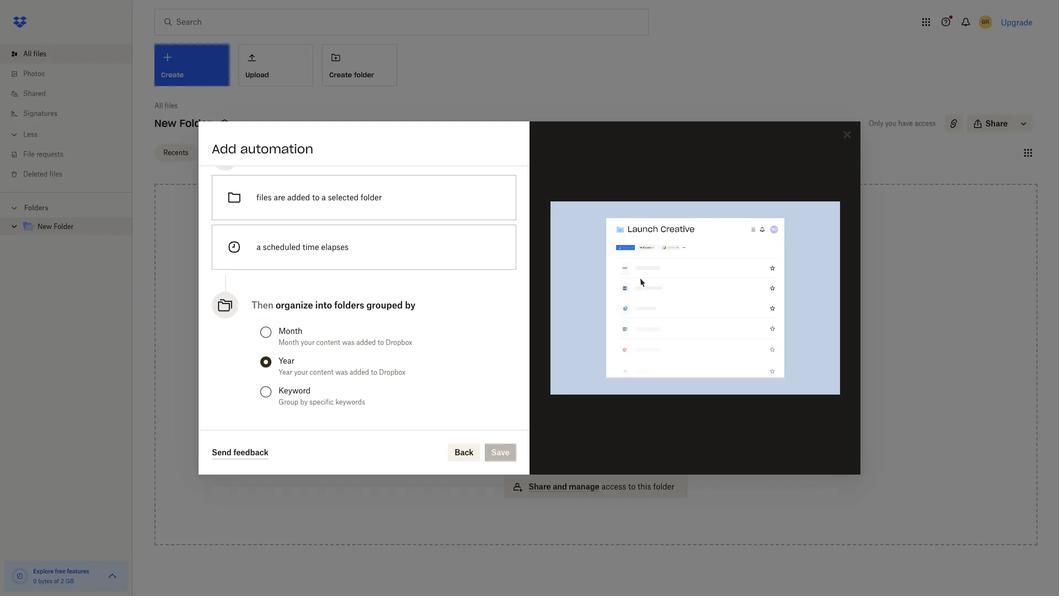 Task type: describe. For each thing, give the bounding box(es) containing it.
files inside drop files here to upload, or use the 'upload' button
[[569, 293, 585, 302]]

photos
[[23, 70, 45, 78]]

folders
[[24, 204, 48, 212]]

dropbox image
[[9, 11, 31, 33]]

request files
[[529, 451, 578, 460]]

add
[[212, 141, 236, 157]]

button
[[619, 305, 643, 315]]

manage
[[569, 482, 600, 491]]

new folder inside new folder link
[[38, 222, 74, 231]]

files up "recents"
[[165, 102, 178, 110]]

folder inside new folder link
[[54, 222, 74, 231]]

Year radio
[[260, 357, 272, 368]]

files inside list item
[[33, 50, 46, 58]]

all files list item
[[0, 44, 132, 64]]

share for share and manage access to this folder
[[529, 482, 551, 491]]

upgrade
[[1001, 17, 1033, 27]]

1 horizontal spatial all files link
[[155, 100, 178, 111]]

elapses
[[321, 242, 349, 252]]

0 vertical spatial added
[[287, 193, 310, 202]]

create folder button
[[322, 44, 397, 86]]

less image
[[9, 129, 20, 140]]

features
[[67, 568, 89, 575]]

dropbox for year
[[379, 368, 406, 376]]

access
[[529, 389, 556, 398]]

added for month
[[357, 338, 376, 347]]

you
[[886, 119, 897, 127]]

shared
[[23, 89, 46, 98]]

folders button
[[0, 199, 132, 216]]

scheduled
[[263, 242, 301, 252]]

drop files here to upload, or use the 'upload' button
[[549, 293, 644, 315]]

folder inside add automation dialog
[[361, 193, 382, 202]]

to inside month month your content was added to dropbox
[[378, 338, 384, 347]]

recents button
[[155, 144, 197, 161]]

content for month
[[317, 338, 340, 347]]

bytes
[[38, 578, 52, 584]]

content for year
[[310, 368, 334, 376]]

more ways to add content element
[[502, 360, 690, 509]]

to left selected
[[312, 193, 320, 202]]

access this folder from your desktop
[[529, 389, 664, 398]]

add automation dialog
[[199, 121, 861, 475]]

deleted files
[[23, 170, 62, 178]]

import button
[[505, 414, 688, 436]]

month month your content was added to dropbox
[[279, 326, 412, 347]]

all inside list item
[[23, 50, 32, 58]]

create folder
[[329, 71, 374, 79]]

feedback
[[234, 447, 269, 457]]

file requests
[[23, 150, 63, 158]]

list containing all files
[[0, 38, 132, 192]]

requests
[[36, 150, 63, 158]]

selected
[[328, 193, 359, 202]]

add automation
[[212, 141, 313, 157]]

back button
[[448, 444, 480, 461]]

was for month
[[342, 338, 355, 347]]

ways
[[569, 361, 588, 370]]

files are added to a selected folder
[[257, 193, 382, 202]]

1 horizontal spatial new
[[155, 117, 177, 130]]

more ways to add content
[[548, 361, 645, 370]]

0
[[33, 578, 37, 584]]

all files inside list item
[[23, 50, 46, 58]]

upgrade link
[[1001, 17, 1033, 27]]

access for manage
[[602, 482, 627, 491]]

send
[[212, 447, 232, 457]]

your inside more ways to add content element
[[617, 389, 633, 398]]

deleted
[[23, 170, 48, 178]]

quota usage element
[[11, 567, 29, 585]]

and
[[553, 482, 567, 491]]

create
[[329, 71, 352, 79]]

2 month from the top
[[279, 338, 299, 347]]

here
[[587, 293, 604, 302]]

or
[[549, 305, 557, 315]]

1 vertical spatial this
[[638, 482, 652, 491]]

1 vertical spatial all
[[155, 102, 163, 110]]

shared link
[[9, 84, 132, 104]]

new folder link
[[22, 220, 124, 235]]

upload,
[[616, 293, 644, 302]]

organize into folders grouped by
[[276, 300, 416, 311]]

explore free features 0 bytes of 2 gb
[[33, 568, 89, 584]]

to inside drop files here to upload, or use the 'upload' button
[[606, 293, 614, 302]]

2
[[61, 578, 64, 584]]

drop
[[549, 293, 568, 302]]

file
[[23, 150, 35, 158]]

to inside year year your content was added to dropbox
[[371, 368, 377, 376]]

automation
[[240, 141, 313, 157]]

specific
[[310, 398, 334, 406]]



Task type: vqa. For each thing, say whether or not it's contained in the screenshot.
tab list
no



Task type: locate. For each thing, give the bounding box(es) containing it.
signatures link
[[9, 104, 132, 124]]

into
[[315, 300, 332, 311]]

are
[[274, 193, 285, 202]]

grouped
[[367, 300, 403, 311]]

signatures
[[23, 109, 57, 118]]

1 vertical spatial month
[[279, 338, 299, 347]]

recents
[[163, 148, 189, 156]]

send feedback button
[[212, 446, 269, 459]]

free
[[55, 568, 66, 575]]

0 horizontal spatial all
[[23, 50, 32, 58]]

0 vertical spatial your
[[301, 338, 315, 347]]

add
[[600, 361, 614, 370]]

1 horizontal spatial access
[[915, 119, 936, 127]]

content right add
[[616, 361, 645, 370]]

1 month from the top
[[279, 326, 303, 336]]

new folder
[[155, 117, 212, 130], [38, 222, 74, 231]]

have
[[899, 119, 913, 127]]

your for year
[[294, 368, 308, 376]]

1 vertical spatial added
[[357, 338, 376, 347]]

share for share
[[986, 119, 1008, 128]]

0 vertical spatial was
[[342, 338, 355, 347]]

was for year
[[335, 368, 348, 376]]

0 horizontal spatial new folder
[[38, 222, 74, 231]]

was up keyword group by specific keywords
[[335, 368, 348, 376]]

to down month month your content was added to dropbox
[[371, 368, 377, 376]]

Month radio
[[260, 327, 272, 338]]

starred
[[211, 148, 234, 156]]

your right "from"
[[617, 389, 633, 398]]

from
[[597, 389, 614, 398]]

to down the grouped
[[378, 338, 384, 347]]

0 horizontal spatial all files
[[23, 50, 46, 58]]

your down organize
[[301, 338, 315, 347]]

request
[[529, 451, 560, 460]]

1 vertical spatial all files
[[155, 102, 178, 110]]

to
[[312, 193, 320, 202], [606, 293, 614, 302], [378, 338, 384, 347], [590, 361, 598, 370], [371, 368, 377, 376], [629, 482, 636, 491]]

by right the grouped
[[405, 300, 416, 311]]

content inside year year your content was added to dropbox
[[310, 368, 334, 376]]

Keyword radio
[[260, 386, 272, 397]]

month
[[279, 326, 303, 336], [279, 338, 299, 347]]

1 vertical spatial your
[[294, 368, 308, 376]]

all files link up "recents"
[[155, 100, 178, 111]]

1 horizontal spatial all files
[[155, 102, 178, 110]]

access for have
[[915, 119, 936, 127]]

send feedback
[[212, 447, 269, 457]]

share button
[[967, 115, 1015, 132]]

0 horizontal spatial share
[[529, 482, 551, 491]]

1 horizontal spatial new folder
[[155, 117, 212, 130]]

use
[[559, 305, 572, 315]]

was inside year year your content was added to dropbox
[[335, 368, 348, 376]]

a
[[322, 193, 326, 202], [257, 242, 261, 252]]

desktop
[[635, 389, 664, 398]]

1 vertical spatial by
[[300, 398, 308, 406]]

explore
[[33, 568, 54, 575]]

access right manage
[[602, 482, 627, 491]]

1 vertical spatial dropbox
[[379, 368, 406, 376]]

dropbox inside year year your content was added to dropbox
[[379, 368, 406, 376]]

folder down folders button
[[54, 222, 74, 231]]

files inside button
[[562, 451, 578, 460]]

files
[[33, 50, 46, 58], [165, 102, 178, 110], [49, 170, 62, 178], [257, 193, 272, 202], [569, 293, 585, 302], [562, 451, 578, 460]]

keyword group by specific keywords
[[279, 386, 365, 406]]

0 horizontal spatial all files link
[[9, 44, 132, 64]]

added up keywords
[[350, 368, 369, 376]]

to down request files button
[[629, 482, 636, 491]]

0 vertical spatial month
[[279, 326, 303, 336]]

your
[[301, 338, 315, 347], [294, 368, 308, 376], [617, 389, 633, 398]]

access inside more ways to add content element
[[602, 482, 627, 491]]

0 vertical spatial dropbox
[[386, 338, 412, 347]]

1 vertical spatial all files link
[[155, 100, 178, 111]]

added up year year your content was added to dropbox on the left bottom
[[357, 338, 376, 347]]

0 vertical spatial all files
[[23, 50, 46, 58]]

share and manage access to this folder
[[529, 482, 675, 491]]

files left the are on the left top of the page
[[257, 193, 272, 202]]

import
[[529, 420, 555, 429]]

0 vertical spatial new folder
[[155, 117, 212, 130]]

1 horizontal spatial by
[[405, 300, 416, 311]]

1 vertical spatial a
[[257, 242, 261, 252]]

added for year
[[350, 368, 369, 376]]

files right request
[[562, 451, 578, 460]]

keyword
[[279, 386, 311, 395]]

0 vertical spatial all files link
[[9, 44, 132, 64]]

dropbox inside month month your content was added to dropbox
[[386, 338, 412, 347]]

1 vertical spatial folder
[[54, 222, 74, 231]]

file requests link
[[9, 145, 132, 164]]

0 vertical spatial a
[[322, 193, 326, 202]]

folder up "recents"
[[180, 117, 212, 130]]

photos link
[[9, 64, 132, 84]]

share inside more ways to add content element
[[529, 482, 551, 491]]

share
[[986, 119, 1008, 128], [529, 482, 551, 491]]

year right year radio
[[279, 356, 295, 365]]

organize
[[276, 300, 313, 311]]

new folder up "recents"
[[155, 117, 212, 130]]

dropbox for month
[[386, 338, 412, 347]]

folder inside 'create folder' button
[[354, 71, 374, 79]]

0 horizontal spatial new
[[38, 222, 52, 231]]

0 vertical spatial folder
[[180, 117, 212, 130]]

0 horizontal spatial folder
[[54, 222, 74, 231]]

folders
[[334, 300, 364, 311]]

time
[[303, 242, 319, 252]]

all up photos
[[23, 50, 32, 58]]

content up keyword group by specific keywords
[[310, 368, 334, 376]]

year up keyword
[[279, 368, 292, 376]]

0 vertical spatial all
[[23, 50, 32, 58]]

1 horizontal spatial this
[[638, 482, 652, 491]]

0 horizontal spatial this
[[558, 389, 572, 398]]

a left selected
[[322, 193, 326, 202]]

gb
[[65, 578, 74, 584]]

files inside add automation dialog
[[257, 193, 272, 202]]

month down organize
[[279, 338, 299, 347]]

all files up photos
[[23, 50, 46, 58]]

a left scheduled
[[257, 242, 261, 252]]

year year your content was added to dropbox
[[279, 356, 406, 376]]

1 vertical spatial new
[[38, 222, 52, 231]]

0 vertical spatial year
[[279, 356, 295, 365]]

added right the are on the left top of the page
[[287, 193, 310, 202]]

then
[[252, 300, 274, 311]]

month right month radio
[[279, 326, 303, 336]]

1 year from the top
[[279, 356, 295, 365]]

0 horizontal spatial a
[[257, 242, 261, 252]]

deleted files link
[[9, 164, 132, 184]]

dropbox
[[386, 338, 412, 347], [379, 368, 406, 376]]

was
[[342, 338, 355, 347], [335, 368, 348, 376]]

all files
[[23, 50, 46, 58], [155, 102, 178, 110]]

1 vertical spatial was
[[335, 368, 348, 376]]

0 vertical spatial new
[[155, 117, 177, 130]]

0 vertical spatial by
[[405, 300, 416, 311]]

new folder down folders button
[[38, 222, 74, 231]]

access right the have at the top of the page
[[915, 119, 936, 127]]

content up year year your content was added to dropbox on the left bottom
[[317, 338, 340, 347]]

new down folders
[[38, 222, 52, 231]]

all up recents button
[[155, 102, 163, 110]]

added inside month month your content was added to dropbox
[[357, 338, 376, 347]]

your inside month month your content was added to dropbox
[[301, 338, 315, 347]]

0 horizontal spatial by
[[300, 398, 308, 406]]

your up keyword
[[294, 368, 308, 376]]

less
[[23, 130, 38, 139]]

files up photos
[[33, 50, 46, 58]]

by down keyword
[[300, 398, 308, 406]]

list
[[0, 38, 132, 192]]

only
[[869, 119, 884, 127]]

the
[[574, 305, 586, 315]]

of
[[54, 578, 59, 584]]

more
[[548, 361, 567, 370]]

added inside year year your content was added to dropbox
[[350, 368, 369, 376]]

0 horizontal spatial access
[[602, 482, 627, 491]]

1 vertical spatial share
[[529, 482, 551, 491]]

1 horizontal spatial folder
[[180, 117, 212, 130]]

1 horizontal spatial share
[[986, 119, 1008, 128]]

by inside keyword group by specific keywords
[[300, 398, 308, 406]]

1 vertical spatial year
[[279, 368, 292, 376]]

keywords
[[336, 398, 365, 406]]

starred button
[[202, 144, 243, 161]]

added
[[287, 193, 310, 202], [357, 338, 376, 347], [350, 368, 369, 376]]

all files link up "shared" link
[[9, 44, 132, 64]]

to right 'here'
[[606, 293, 614, 302]]

new
[[155, 117, 177, 130], [38, 222, 52, 231]]

a scheduled time elapses
[[257, 242, 349, 252]]

back
[[455, 448, 474, 457]]

0 vertical spatial share
[[986, 119, 1008, 128]]

group
[[279, 398, 299, 406]]

your for month
[[301, 338, 315, 347]]

0 vertical spatial this
[[558, 389, 572, 398]]

was inside month month your content was added to dropbox
[[342, 338, 355, 347]]

only you have access
[[869, 119, 936, 127]]

was up year year your content was added to dropbox on the left bottom
[[342, 338, 355, 347]]

all files link
[[9, 44, 132, 64], [155, 100, 178, 111]]

2 year from the top
[[279, 368, 292, 376]]

to left add
[[590, 361, 598, 370]]

2 vertical spatial your
[[617, 389, 633, 398]]

0 vertical spatial access
[[915, 119, 936, 127]]

access
[[915, 119, 936, 127], [602, 482, 627, 491]]

1 vertical spatial access
[[602, 482, 627, 491]]

this
[[558, 389, 572, 398], [638, 482, 652, 491]]

files up the the
[[569, 293, 585, 302]]

all files link inside list
[[9, 44, 132, 64]]

by
[[405, 300, 416, 311], [300, 398, 308, 406]]

1 horizontal spatial all
[[155, 102, 163, 110]]

year
[[279, 356, 295, 365], [279, 368, 292, 376]]

'upload'
[[588, 305, 617, 315]]

folder
[[354, 71, 374, 79], [361, 193, 382, 202], [574, 389, 595, 398], [654, 482, 675, 491]]

files right deleted
[[49, 170, 62, 178]]

share inside button
[[986, 119, 1008, 128]]

your inside year year your content was added to dropbox
[[294, 368, 308, 376]]

content inside month month your content was added to dropbox
[[317, 338, 340, 347]]

1 horizontal spatial a
[[322, 193, 326, 202]]

1 vertical spatial new folder
[[38, 222, 74, 231]]

new up "recents"
[[155, 117, 177, 130]]

request files button
[[505, 445, 688, 467]]

2 vertical spatial added
[[350, 368, 369, 376]]

all files up "recents"
[[155, 102, 178, 110]]



